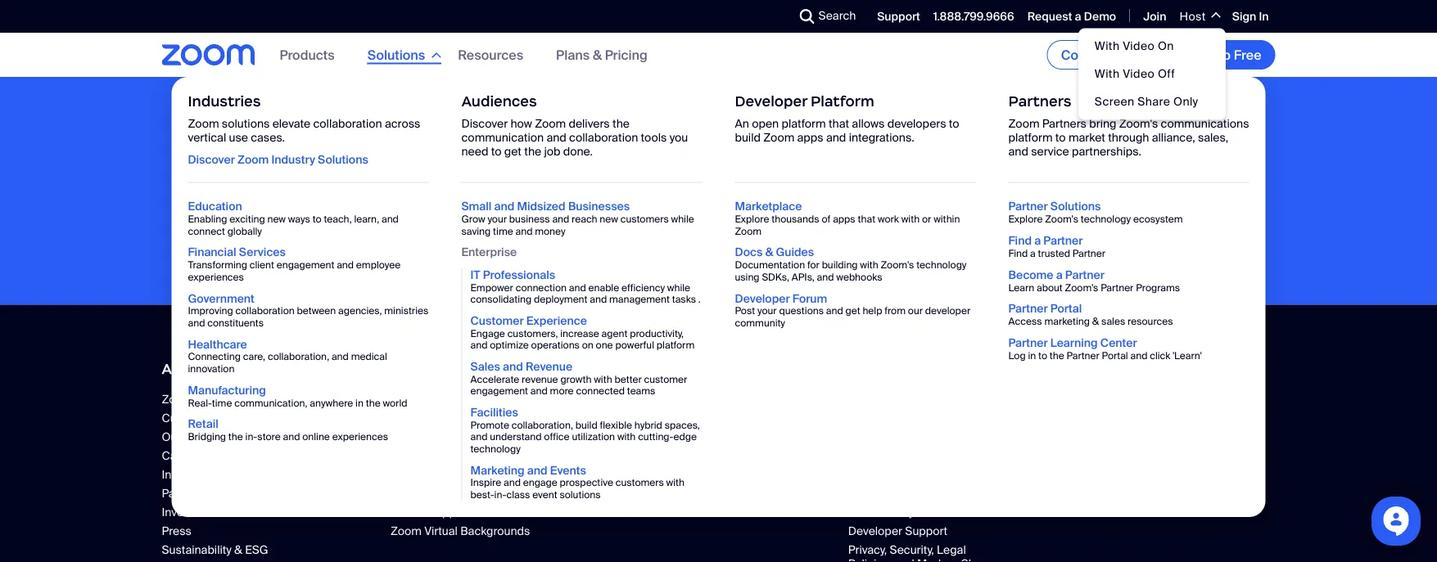 Task type: describe. For each thing, give the bounding box(es) containing it.
in inside meetings client zoom rooms client zoom rooms controller browser extension outlook plug-in iphone/ipad app android app zoom virtual backgrounds
[[463, 468, 472, 483]]

1 vertical spatial 1.888.799.9666 link
[[619, 392, 818, 407]]

1 vertical spatial app
[[435, 505, 456, 521]]

the left the job
[[524, 144, 541, 159]]

inspire
[[470, 477, 501, 489]]

your inside marketplace explore thousands of apps that work with or within zoom docs & guides documentation for building with zoom's technology using sdks, apis, and webhooks developer forum post your questions and get help from our developer community
[[757, 305, 777, 317]]

about inside partner solutions explore zoom's technology ecosystem find a partner find a trusted partner become a partner learn about zoom's partner programs partner portal access marketing & sales resources partner learning center log in to the partner portal and click 'learn'
[[1037, 281, 1063, 294]]

and right webinars
[[672, 468, 692, 483]]

contact inside 1.888.799.9666 contact sales plans & pricing
[[619, 411, 661, 426]]

0 horizontal spatial request a demo link
[[524, 186, 667, 224]]

main content containing learn about our partner programs
[[0, 0, 1437, 306]]

customer
[[470, 313, 524, 328]]

to inside audiences discover how zoom delivers the communication and collaboration tools you need to get the job done.
[[491, 144, 502, 159]]

within
[[934, 213, 960, 226]]

a down trusted
[[1056, 267, 1063, 283]]

zoom inside developer platform an open platform that allows developers to build zoom apps and integrations.
[[763, 130, 795, 145]]

integrations
[[162, 468, 225, 483]]

anywhere
[[310, 397, 353, 409]]

download link
[[391, 355, 589, 384]]

our
[[162, 430, 181, 445]]

class
[[506, 488, 530, 501]]

get inside audiences discover how zoom delivers the communication and collaboration tools you need to get the job done.
[[504, 144, 522, 159]]

enabling
[[188, 213, 227, 226]]

meetings client zoom rooms client zoom rooms controller browser extension outlook plug-in iphone/ipad app android app zoom virtual backgrounds
[[391, 392, 530, 539]]

0 vertical spatial client
[[443, 392, 474, 407]]

tasks
[[672, 293, 696, 306]]

with left or
[[901, 213, 920, 226]]

with video on link
[[1078, 32, 1226, 60]]

growth
[[560, 373, 592, 386]]

sign for sign in
[[1232, 9, 1256, 24]]

zoom down 'use'
[[238, 152, 269, 167]]

solutions inside the industries zoom solutions elevate collaboration across vertical use cases. discover zoom industry solutions
[[318, 152, 368, 167]]

pricing inside 1.888.799.9666 contact sales plans & pricing
[[662, 430, 698, 445]]

engage
[[523, 477, 557, 489]]

privacy, security, legal policies, and modern slaver link
[[848, 543, 1004, 563]]

apps inside marketplace explore thousands of apps that work with or within zoom docs & guides documentation for building with zoom's technology using sdks, apis, and webhooks developer forum post your questions and get help from our developer community
[[833, 213, 855, 226]]

resources button
[[458, 46, 523, 63]]

zoom inside marketplace explore thousands of apps that work with or within zoom docs & guides documentation for building with zoom's technology using sdks, apis, and webhooks developer forum post your questions and get help from our developer community
[[735, 225, 762, 237]]

employee
[[356, 259, 401, 271]]

off
[[1158, 66, 1175, 82]]

and left medical
[[332, 351, 349, 363]]

partners zoom partners bring zoom's communications platform to market through alliance, sales, and service partnerships.
[[1009, 92, 1249, 159]]

0 vertical spatial partners
[[1009, 92, 1072, 110]]

businesses
[[568, 199, 630, 214]]

contact sales
[[1061, 46, 1147, 63]]

1 vertical spatial demo
[[609, 196, 646, 213]]

learn inside main content
[[692, 196, 727, 213]]

build inside the small and midsized businesses grow your business and reach new customers while saving time and money enterprise it professionals empower connection and enable efficiency while consolidating deployment and management tasks . customer experience engage customers, increase agent productivity, and optimize operations on one powerful platform sales and revenue accelerate revenue growth with better customer engagement and more connected teams facilities promote collaboration, build flexible hybrid spaces, and understand office utilization with cutting-edge technology marketing and events inspire and engage prospective customers with best-in-class event solutions
[[575, 419, 598, 432]]

collaboration, inside the small and midsized businesses grow your business and reach new customers while saving time and money enterprise it professionals empower connection and enable efficiency while consolidating deployment and management tasks . customer experience engage customers, increase agent productivity, and optimize operations on one powerful platform sales and revenue accelerate revenue growth with better customer engagement and more connected teams facilities promote collaboration, build flexible hybrid spaces, and understand office utilization with cutting-edge technology marketing and events inspire and engage prospective customers with best-in-class event solutions
[[512, 419, 573, 432]]

discover zoom industry solutions link
[[188, 152, 368, 167]]

an
[[735, 116, 749, 132]]

0 vertical spatial customers
[[620, 213, 669, 226]]

explore inside partner solutions explore zoom's technology ecosystem find a partner find a trusted partner become a partner learn about zoom's partner programs partner portal access marketing & sales resources partner learning center log in to the partner portal and click 'learn'
[[1009, 213, 1043, 226]]

integrations link
[[162, 468, 317, 483]]

1 find from the top
[[1009, 233, 1032, 248]]

& inside zoom blog customers our team careers integrations partners investors press sustainability & esg
[[234, 543, 242, 558]]

the left world
[[366, 397, 380, 409]]

and left more at the left of the page
[[531, 385, 548, 397]]

meetings
[[391, 392, 440, 407]]

get inside marketplace explore thousands of apps that work with or within zoom docs & guides documentation for building with zoom's technology using sdks, apis, and webhooks developer forum post your questions and get help from our developer community
[[846, 305, 860, 317]]

service
[[1031, 144, 1069, 159]]

& up delivers
[[593, 46, 602, 63]]

events inside the small and midsized businesses grow your business and reach new customers while saving time and money enterprise it professionals empower connection and enable efficiency while consolidating deployment and management tasks . customer experience engage customers, increase agent productivity, and optimize operations on one powerful platform sales and revenue accelerate revenue growth with better customer engagement and more connected teams facilities promote collaboration, build flexible hybrid spaces, and understand office utilization with cutting-edge technology marketing and events inspire and engage prospective customers with best-in-class event solutions
[[550, 463, 586, 478]]

a up become
[[1034, 233, 1041, 248]]

1 vertical spatial customers
[[616, 477, 664, 489]]

1.888.799.9666 for 1.888.799.9666 contact sales plans & pricing
[[619, 392, 700, 407]]

0 vertical spatial contact sales link
[[1047, 40, 1161, 70]]

and inside developer platform an open platform that allows developers to build zoom apps and integrations.
[[826, 130, 846, 145]]

that for developer
[[829, 116, 849, 132]]

and up healthcare at left
[[188, 316, 205, 329]]

1 horizontal spatial 1.888.799.9666 link
[[933, 9, 1014, 24]]

services
[[239, 245, 286, 260]]

download
[[391, 360, 463, 378]]

ministries
[[384, 305, 429, 317]]

one
[[596, 339, 613, 352]]

solutions inside the small and midsized businesses grow your business and reach new customers while saving time and money enterprise it professionals empower connection and enable efficiency while consolidating deployment and management tasks . customer experience engage customers, increase agent productivity, and optimize operations on one powerful platform sales and revenue accelerate revenue growth with better customer engagement and more connected teams facilities promote collaboration, build flexible hybrid spaces, and understand office utilization with cutting-edge technology marketing and events inspire and engage prospective customers with best-in-class event solutions
[[560, 488, 601, 501]]

sales up the with video off
[[1113, 46, 1147, 63]]

learn about our partner programs link
[[691, 196, 913, 213]]

thousands
[[772, 213, 819, 226]]

0 horizontal spatial pricing
[[605, 46, 648, 63]]

virtual
[[424, 524, 458, 539]]

saving
[[461, 225, 491, 237]]

using
[[735, 271, 760, 283]]

healthcare
[[188, 337, 247, 352]]

security,
[[890, 543, 934, 558]]

need
[[461, 144, 488, 159]]

1 horizontal spatial events
[[694, 468, 730, 483]]

platform inside the small and midsized businesses grow your business and reach new customers while saving time and money enterprise it professionals empower connection and enable efficiency while consolidating deployment and management tasks . customer experience engage customers, increase agent productivity, and optimize operations on one powerful platform sales and revenue accelerate revenue growth with better customer engagement and more connected teams facilities promote collaboration, build flexible hybrid spaces, and understand office utilization with cutting-edge technology marketing and events inspire and engage prospective customers with best-in-class event solutions
[[657, 339, 695, 352]]

meetings client link
[[391, 392, 589, 407]]

with video on
[[1095, 39, 1174, 54]]

share
[[1138, 94, 1170, 109]]

zoom down android
[[391, 524, 422, 539]]

tools
[[641, 130, 667, 145]]

engagement inside education enabling exciting new ways to teach, learn, and connect globally financial services transforming client engagement and employee experiences government improving collaboration between agencies, ministries and constituents healthcare connecting care, collaboration, and medical innovation manufacturing real-time communication, anywhere in the world retail bridging the in-store and online experiences
[[277, 259, 334, 271]]

developer
[[925, 305, 971, 317]]

sales and revenue link
[[470, 359, 572, 374]]

your inside the small and midsized businesses grow your business and reach new customers while saving time and money enterprise it professionals empower connection and enable efficiency while consolidating deployment and management tasks . customer experience engage customers, increase agent productivity, and optimize operations on one powerful platform sales and revenue accelerate revenue growth with better customer engagement and more connected teams facilities promote collaboration, build flexible hybrid spaces, and understand office utilization with cutting-edge technology marketing and events inspire and engage prospective customers with best-in-class event solutions
[[488, 213, 507, 226]]

1 horizontal spatial contact
[[1061, 46, 1110, 63]]

and right questions
[[826, 305, 843, 317]]

customers
[[162, 411, 220, 426]]

documentation
[[735, 259, 805, 271]]

1 horizontal spatial app
[[458, 487, 479, 502]]

and right 'learn,' at the top of the page
[[382, 213, 399, 226]]

guides
[[776, 245, 814, 260]]

apis,
[[792, 271, 815, 283]]

across
[[385, 116, 420, 132]]

1 horizontal spatial portal
[[1102, 349, 1128, 362]]

developer inside accessibility developer support privacy, security, legal policies, and modern slaver
[[848, 524, 902, 539]]

with for with video on
[[1095, 39, 1120, 54]]

careers
[[162, 449, 204, 464]]

developer inside developer platform an open platform that allows developers to build zoom apps and integrations.
[[735, 92, 807, 110]]

post
[[735, 305, 755, 317]]

sign in link
[[1232, 9, 1269, 24]]

vertical
[[188, 130, 226, 145]]

optimize
[[490, 339, 529, 352]]

1 vertical spatial client
[[465, 411, 496, 426]]

zoom's inside partners zoom partners bring zoom's communications platform to market through alliance, sales, and service partnerships.
[[1119, 116, 1158, 132]]

team
[[184, 430, 213, 445]]

and left reach
[[552, 213, 569, 226]]

and up event
[[527, 463, 548, 478]]

sales link
[[619, 355, 818, 384]]

log
[[1009, 349, 1026, 362]]

sales inside the small and midsized businesses grow your business and reach new customers while saving time and money enterprise it professionals empower connection and enable efficiency while consolidating deployment and management tasks . customer experience engage customers, increase agent productivity, and optimize operations on one powerful platform sales and revenue accelerate revenue growth with better customer engagement and more connected teams facilities promote collaboration, build flexible hybrid spaces, and understand office utilization with cutting-edge technology marketing and events inspire and engage prospective customers with best-in-class event solutions
[[470, 359, 500, 374]]

elevate
[[272, 116, 310, 132]]

2 rooms from the top
[[424, 430, 462, 445]]

legal
[[937, 543, 966, 558]]

with left cutting-
[[617, 431, 636, 443]]

learning
[[1050, 336, 1098, 351]]

products button
[[280, 46, 335, 63]]

audiences discover how zoom delivers the communication and collaboration tools you need to get the job done.
[[461, 92, 688, 159]]

empower
[[470, 281, 513, 294]]

learn about our partner programs
[[692, 196, 899, 213]]

1 vertical spatial partners
[[1042, 116, 1087, 132]]

1 vertical spatial while
[[667, 281, 690, 294]]

0 vertical spatial support
[[877, 9, 920, 24]]

increase
[[560, 327, 599, 340]]

screen share only
[[1095, 94, 1199, 109]]

and left employee
[[337, 259, 354, 271]]

real-
[[188, 397, 212, 409]]

questions
[[779, 305, 824, 317]]

0 horizontal spatial our
[[768, 196, 789, 213]]

support inside accessibility developer support privacy, security, legal policies, and modern slaver
[[905, 524, 948, 539]]

experience
[[526, 313, 587, 328]]

0 vertical spatial solutions
[[367, 46, 425, 63]]

resources
[[1128, 315, 1173, 328]]

in- inside education enabling exciting new ways to teach, learn, and connect globally financial services transforming client engagement and employee experiences government improving collaboration between agencies, ministries and constituents healthcare connecting care, collaboration, and medical innovation manufacturing real-time communication, anywhere in the world retail bridging the in-store and online experiences
[[245, 431, 257, 443]]

discover inside the industries zoom solutions elevate collaboration across vertical use cases. discover zoom industry solutions
[[188, 152, 235, 167]]

professionals
[[483, 267, 555, 283]]

sign in
[[1232, 9, 1269, 24]]

0 vertical spatial experiences
[[188, 271, 244, 283]]

a up contact sales
[[1075, 9, 1081, 24]]

1 vertical spatial zoom's
[[1065, 281, 1099, 294]]

and right deployment
[[590, 293, 607, 306]]

time inside education enabling exciting new ways to teach, learn, and connect globally financial services transforming client engagement and employee experiences government improving collaboration between agencies, ministries and constituents healthcare connecting care, collaboration, and medical innovation manufacturing real-time communication, anywhere in the world retail bridging the in-store and online experiences
[[212, 397, 232, 409]]

plans inside 1.888.799.9666 contact sales plans & pricing
[[619, 430, 648, 445]]

education
[[188, 199, 242, 214]]

the right delivers
[[613, 116, 630, 132]]

government
[[188, 291, 255, 306]]

0 vertical spatial while
[[671, 213, 694, 226]]

about link
[[162, 355, 360, 384]]

new inside education enabling exciting new ways to teach, learn, and connect globally financial services transforming client engagement and employee experiences government improving collaboration between agencies, ministries and constituents healthcare connecting care, collaboration, and medical innovation manufacturing real-time communication, anywhere in the world retail bridging the in-store and online experiences
[[267, 213, 286, 226]]

facilities
[[470, 405, 518, 420]]

1.888.799.9666 for 1.888.799.9666
[[933, 9, 1014, 24]]

0 vertical spatial plans
[[556, 46, 590, 63]]

plug-
[[435, 468, 463, 483]]

collaboration inside audiences discover how zoom delivers the communication and collaboration tools you need to get the job done.
[[569, 130, 638, 145]]

zoom up browser on the left of page
[[391, 430, 422, 445]]

extension
[[437, 449, 489, 464]]

and right store
[[283, 431, 300, 443]]

zoom logo image
[[162, 44, 255, 65]]

support link
[[877, 9, 920, 24]]

to inside partners zoom partners bring zoom's communications platform to market through alliance, sales, and service partnerships.
[[1055, 130, 1066, 145]]

programs inside partner solutions explore zoom's technology ecosystem find a partner find a trusted partner become a partner learn about zoom's partner programs partner portal access marketing & sales resources partner learning center log in to the partner portal and click 'learn'
[[1136, 281, 1180, 294]]

with for with video off
[[1095, 66, 1120, 82]]

and up download link
[[470, 339, 488, 352]]

reach
[[572, 213, 597, 226]]

that for marketplace
[[858, 213, 875, 226]]

engage
[[470, 327, 505, 340]]

zoom down world
[[391, 411, 422, 426]]

1 vertical spatial contact sales link
[[619, 411, 775, 426]]

a left trusted
[[1030, 247, 1036, 260]]

in inside education enabling exciting new ways to teach, learn, and connect globally financial services transforming client engagement and employee experiences government improving collaboration between agencies, ministries and constituents healthcare connecting care, collaboration, and medical innovation manufacturing real-time communication, anywhere in the world retail bridging the in-store and online experiences
[[355, 397, 363, 409]]

zoom virtual backgrounds link
[[391, 524, 546, 539]]

ways
[[288, 213, 310, 226]]

communication
[[461, 130, 544, 145]]

operations
[[531, 339, 580, 352]]

marketplace explore thousands of apps that work with or within zoom docs & guides documentation for building with zoom's technology using sdks, apis, and webhooks developer forum post your questions and get help from our developer community
[[735, 199, 971, 329]]

join link
[[1143, 9, 1166, 24]]

sign up free link
[[1169, 40, 1275, 70]]

accessibility developer support privacy, security, legal policies, and modern slaver
[[848, 505, 999, 563]]



Task type: vqa. For each thing, say whether or not it's contained in the screenshot.
"done."
yes



Task type: locate. For each thing, give the bounding box(es) containing it.
customer experience link
[[470, 313, 587, 328]]

customers right reach
[[620, 213, 669, 226]]

cutting-
[[638, 431, 674, 443]]

0 vertical spatial in
[[1028, 349, 1036, 362]]

press
[[162, 524, 192, 539]]

1 horizontal spatial in-
[[494, 488, 506, 501]]

developer inside marketplace explore thousands of apps that work with or within zoom docs & guides documentation for building with zoom's technology using sdks, apis, and webhooks developer forum post your questions and get help from our developer community
[[735, 291, 790, 306]]

plans & pricing link up delivers
[[556, 46, 648, 63]]

2 horizontal spatial in
[[1028, 349, 1036, 362]]

marketing
[[1044, 315, 1090, 328]]

retail link
[[188, 417, 219, 432]]

zoom down industries
[[188, 116, 219, 132]]

zoom inside partners zoom partners bring zoom's communications platform to market through alliance, sales, and service partnerships.
[[1009, 116, 1040, 132]]

0 horizontal spatial new
[[267, 213, 286, 226]]

solutions up across
[[367, 46, 425, 63]]

sign left up
[[1183, 46, 1211, 63]]

your
[[488, 213, 507, 226], [757, 305, 777, 317]]

1 horizontal spatial discover
[[461, 116, 508, 132]]

contact sales link up screen
[[1047, 40, 1161, 70]]

1 horizontal spatial explore
[[1009, 213, 1043, 226]]

platform up customer
[[657, 339, 695, 352]]

video left on
[[1123, 39, 1155, 54]]

and right 'inspire'
[[504, 477, 521, 489]]

main content
[[0, 0, 1437, 306]]

support right 'search'
[[877, 9, 920, 24]]

a right reach
[[599, 196, 606, 213]]

resources
[[458, 46, 523, 63]]

0 horizontal spatial explore
[[735, 213, 769, 226]]

screen share only link
[[1078, 88, 1226, 116]]

zoom inside zoom blog customers our team careers integrations partners investors press sustainability & esg
[[162, 392, 193, 407]]

exciting
[[230, 213, 265, 226]]

request a demo for rightmost request a demo link
[[1027, 9, 1116, 24]]

our inside marketplace explore thousands of apps that work with or within zoom docs & guides documentation for building with zoom's technology using sdks, apis, and webhooks developer forum post your questions and get help from our developer community
[[908, 305, 923, 317]]

1 horizontal spatial platform
[[782, 116, 826, 132]]

customers down cutting-
[[616, 477, 664, 489]]

the down marketing
[[1050, 349, 1064, 362]]

your right grow
[[488, 213, 507, 226]]

0 horizontal spatial time
[[212, 397, 232, 409]]

2 horizontal spatial collaboration
[[569, 130, 638, 145]]

1 vertical spatial technology
[[917, 259, 967, 271]]

webinars and events
[[619, 468, 730, 483]]

video left off
[[1123, 66, 1155, 82]]

0 vertical spatial build
[[735, 130, 761, 145]]

in right the log
[[1028, 349, 1036, 362]]

discover down audiences
[[461, 116, 508, 132]]

1 vertical spatial contact
[[619, 411, 661, 426]]

0 vertical spatial plans & pricing link
[[556, 46, 648, 63]]

0 horizontal spatial contact sales link
[[619, 411, 775, 426]]

constituents
[[207, 316, 264, 329]]

demo right reach
[[609, 196, 646, 213]]

1 vertical spatial 1.888.799.9666
[[619, 392, 700, 407]]

2 video from the top
[[1123, 66, 1155, 82]]

1 horizontal spatial about
[[1037, 281, 1063, 294]]

government link
[[188, 291, 255, 306]]

1 horizontal spatial programs
[[1136, 281, 1180, 294]]

free
[[1234, 46, 1262, 63]]

0 vertical spatial rooms
[[424, 411, 462, 426]]

market
[[1069, 130, 1105, 145]]

1 vertical spatial programs
[[1136, 281, 1180, 294]]

and left money
[[516, 225, 533, 237]]

to inside developer platform an open platform that allows developers to build zoom apps and integrations.
[[949, 116, 959, 132]]

apps right open
[[797, 130, 824, 145]]

1 horizontal spatial 1.888.799.9666
[[933, 9, 1014, 24]]

job
[[544, 144, 560, 159]]

sdks,
[[762, 271, 789, 283]]

explore up the docs
[[735, 213, 769, 226]]

sign left in
[[1232, 9, 1256, 24]]

with down the edge
[[666, 477, 685, 489]]

to left market
[[1055, 130, 1066, 145]]

while
[[671, 213, 694, 226], [667, 281, 690, 294]]

sign for sign up free
[[1183, 46, 1211, 63]]

find
[[1009, 233, 1032, 248], [1009, 247, 1028, 260]]

client down 'meetings client' "link"
[[465, 411, 496, 426]]

that inside developer platform an open platform that allows developers to build zoom apps and integrations.
[[829, 116, 849, 132]]

0 horizontal spatial that
[[829, 116, 849, 132]]

& left spaces,
[[651, 430, 659, 445]]

access
[[1009, 315, 1042, 328]]

help
[[863, 305, 882, 317]]

zoom's down the screen share only at the top right of page
[[1119, 116, 1158, 132]]

zoom's up marketing
[[1065, 281, 1099, 294]]

about inside main content
[[730, 196, 765, 213]]

solutions down industries
[[222, 116, 270, 132]]

portal
[[1050, 302, 1082, 317], [1102, 349, 1128, 362]]

learn,
[[354, 213, 379, 226]]

to right the log
[[1038, 349, 1047, 362]]

zoom's up the find a partner "link"
[[1045, 213, 1079, 226]]

1 vertical spatial plans & pricing link
[[619, 430, 775, 445]]

discover inside audiences discover how zoom delivers the communication and collaboration tools you need to get the job done.
[[461, 116, 508, 132]]

0 horizontal spatial portal
[[1050, 302, 1082, 317]]

1 horizontal spatial technology
[[917, 259, 967, 271]]

1 vertical spatial in
[[355, 397, 363, 409]]

programs up resources
[[1136, 281, 1180, 294]]

0 horizontal spatial in-
[[245, 431, 257, 443]]

1 horizontal spatial contact sales link
[[1047, 40, 1161, 70]]

from
[[885, 305, 906, 317]]

0 vertical spatial zoom's
[[1045, 213, 1079, 226]]

new inside the small and midsized businesses grow your business and reach new customers while saving time and money enterprise it professionals empower connection and enable efficiency while consolidating deployment and management tasks . customer experience engage customers, increase agent productivity, and optimize operations on one powerful platform sales and revenue accelerate revenue growth with better customer engagement and more connected teams facilities promote collaboration, build flexible hybrid spaces, and understand office utilization with cutting-edge technology marketing and events inspire and engage prospective customers with best-in-class event solutions
[[600, 213, 618, 226]]

& inside 1.888.799.9666 contact sales plans & pricing
[[651, 430, 659, 445]]

developer
[[735, 92, 807, 110], [735, 291, 790, 306], [848, 524, 902, 539]]

outlook
[[391, 468, 432, 483]]

allows
[[852, 116, 885, 132]]

1 vertical spatial support
[[905, 524, 948, 539]]

solutions
[[222, 116, 270, 132], [560, 488, 601, 501]]

1 horizontal spatial request
[[1027, 9, 1072, 24]]

get left help
[[846, 305, 860, 317]]

in inside partner solutions explore zoom's technology ecosystem find a partner find a trusted partner become a partner learn about zoom's partner programs partner portal access marketing & sales resources partner learning center log in to the partner portal and click 'learn'
[[1028, 349, 1036, 362]]

collaboration inside the industries zoom solutions elevate collaboration across vertical use cases. discover zoom industry solutions
[[313, 116, 382, 132]]

collaboration, right care,
[[268, 351, 329, 363]]

more
[[550, 385, 574, 397]]

client
[[250, 259, 274, 271]]

0 horizontal spatial engagement
[[277, 259, 334, 271]]

the inside partner solutions explore zoom's technology ecosystem find a partner find a trusted partner become a partner learn about zoom's partner programs partner portal access marketing & sales resources partner learning center log in to the partner portal and click 'learn'
[[1050, 349, 1064, 362]]

0 vertical spatial that
[[829, 116, 849, 132]]

plans up webinars
[[619, 430, 648, 445]]

1 vertical spatial solutions
[[560, 488, 601, 501]]

and inside accessibility developer support privacy, security, legal policies, and modern slaver
[[895, 557, 914, 563]]

cases.
[[251, 130, 285, 145]]

1 vertical spatial solutions
[[318, 152, 368, 167]]

1 horizontal spatial experiences
[[332, 431, 388, 443]]

teach,
[[324, 213, 352, 226]]

partner learning center link
[[1009, 336, 1137, 351]]

zoom up the docs
[[735, 225, 762, 237]]

1 vertical spatial apps
[[833, 213, 855, 226]]

and inside audiences discover how zoom delivers the communication and collaboration tools you need to get the job done.
[[547, 130, 567, 145]]

video for on
[[1123, 39, 1155, 54]]

investors
[[162, 505, 210, 521]]

0 vertical spatial programs
[[840, 196, 899, 213]]

0 vertical spatial demo
[[1084, 9, 1116, 24]]

and inside partner solutions explore zoom's technology ecosystem find a partner find a trusted partner become a partner learn about zoom's partner programs partner portal access marketing & sales resources partner learning center log in to the partner portal and click 'learn'
[[1131, 349, 1148, 362]]

0 vertical spatial developer
[[735, 92, 807, 110]]

ecosystem
[[1133, 213, 1183, 226]]

0 vertical spatial request a demo link
[[1027, 9, 1116, 24]]

0 vertical spatial contact
[[1061, 46, 1110, 63]]

build inside developer platform an open platform that allows developers to build zoom apps and integrations.
[[735, 130, 761, 145]]

0 horizontal spatial app
[[435, 505, 456, 521]]

1.888.799.9666 right 'support' link
[[933, 9, 1014, 24]]

solutions element
[[172, 77, 1266, 517]]

careers link
[[162, 449, 317, 464]]

0 vertical spatial solutions
[[222, 116, 270, 132]]

apps inside developer platform an open platform that allows developers to build zoom apps and integrations.
[[797, 130, 824, 145]]

& inside marketplace explore thousands of apps that work with or within zoom docs & guides documentation for building with zoom's technology using sdks, apis, and webhooks developer forum post your questions and get help from our developer community
[[765, 245, 773, 260]]

customers,
[[507, 327, 558, 340]]

0 vertical spatial your
[[488, 213, 507, 226]]

programs inside main content
[[840, 196, 899, 213]]

1 horizontal spatial sign
[[1232, 9, 1256, 24]]

request for rightmost request a demo link
[[1027, 9, 1072, 24]]

2 vertical spatial solutions
[[1050, 199, 1101, 214]]

plans & pricing link up webinars and events link at the bottom
[[619, 430, 775, 445]]

solutions inside the industries zoom solutions elevate collaboration across vertical use cases. discover zoom industry solutions
[[222, 116, 270, 132]]

to right need on the top left of the page
[[491, 144, 502, 159]]

platform inside partners zoom partners bring zoom's communications platform to market through alliance, sales, and service partnerships.
[[1009, 130, 1053, 145]]

client up 'zoom rooms client' link
[[443, 392, 474, 407]]

and inside partners zoom partners bring zoom's communications platform to market through alliance, sales, and service partnerships.
[[1009, 144, 1028, 159]]

1 horizontal spatial time
[[493, 225, 513, 237]]

0 vertical spatial portal
[[1050, 302, 1082, 317]]

revenue
[[522, 373, 558, 386]]

request a demo link up money
[[524, 186, 667, 224]]

sales inside 1.888.799.9666 contact sales plans & pricing
[[664, 411, 693, 426]]

in
[[1028, 349, 1036, 362], [355, 397, 363, 409], [463, 468, 472, 483]]

with left 'better'
[[594, 373, 612, 386]]

technology inside marketplace explore thousands of apps that work with or within zoom docs & guides documentation for building with zoom's technology using sdks, apis, and webhooks developer forum post your questions and get help from our developer community
[[917, 259, 967, 271]]

solutions inside partner solutions explore zoom's technology ecosystem find a partner find a trusted partner become a partner learn about zoom's partner programs partner portal access marketing & sales resources partner learning center log in to the partner portal and click 'learn'
[[1050, 199, 1101, 214]]

1 horizontal spatial engagement
[[470, 385, 528, 397]]

developer support link
[[848, 524, 1004, 539]]

esg
[[245, 543, 268, 558]]

to inside education enabling exciting new ways to teach, learn, and connect globally financial services transforming client engagement and employee experiences government improving collaboration between agencies, ministries and constituents healthcare connecting care, collaboration, and medical innovation manufacturing real-time communication, anywhere in the world retail bridging the in-store and online experiences
[[313, 213, 322, 226]]

1 vertical spatial learn
[[1009, 281, 1034, 294]]

2 vertical spatial technology
[[470, 443, 521, 455]]

partners inside zoom blog customers our team careers integrations partners investors press sustainability & esg
[[162, 487, 206, 502]]

and left click in the right bottom of the page
[[1131, 349, 1148, 362]]

up
[[1214, 46, 1231, 63]]

0 horizontal spatial sign
[[1183, 46, 1211, 63]]

learn left marketplace
[[692, 196, 727, 213]]

innovation
[[188, 362, 234, 375]]

about up partner portal link
[[1037, 281, 1063, 294]]

only
[[1174, 94, 1199, 109]]

customer
[[644, 373, 687, 386]]

docs
[[735, 245, 763, 260]]

contact up the with video off
[[1061, 46, 1110, 63]]

sign inside sign up free link
[[1183, 46, 1211, 63]]

of
[[822, 213, 831, 226]]

engagement up facilities
[[470, 385, 528, 397]]

flexible
[[600, 419, 632, 432]]

building
[[822, 259, 858, 271]]

0 vertical spatial request
[[1027, 9, 1072, 24]]

about
[[162, 360, 206, 378]]

0 vertical spatial engagement
[[277, 259, 334, 271]]

agencies,
[[338, 305, 382, 317]]

join
[[1143, 9, 1166, 24]]

and down 'zoom rooms client' link
[[470, 431, 488, 443]]

request up money
[[545, 196, 596, 213]]

marketplace
[[735, 199, 802, 214]]

in-
[[245, 431, 257, 443], [494, 488, 506, 501]]

and left enable
[[569, 281, 586, 294]]

and down optimize
[[503, 359, 523, 374]]

0 vertical spatial in-
[[245, 431, 257, 443]]

better
[[615, 373, 642, 386]]

0 horizontal spatial technology
[[470, 443, 521, 455]]

zoom up customers
[[162, 392, 193, 407]]

browser extension link
[[391, 449, 546, 464]]

0 horizontal spatial get
[[504, 144, 522, 159]]

collaboration left across
[[313, 116, 382, 132]]

new right reach
[[600, 213, 618, 226]]

sales up the teams
[[619, 360, 658, 378]]

developer up community
[[735, 291, 790, 306]]

with up the with video off
[[1095, 39, 1120, 54]]

technology inside the small and midsized businesses grow your business and reach new customers while saving time and money enterprise it professionals empower connection and enable efficiency while consolidating deployment and management tasks . customer experience engage customers, increase agent productivity, and optimize operations on one powerful platform sales and revenue accelerate revenue growth with better customer engagement and more connected teams facilities promote collaboration, build flexible hybrid spaces, and understand office utilization with cutting-edge technology marketing and events inspire and engage prospective customers with best-in-class event solutions
[[470, 443, 521, 455]]

investors link
[[162, 505, 317, 521]]

1 horizontal spatial plans
[[619, 430, 648, 445]]

press link
[[162, 524, 317, 539]]

request for leftmost request a demo link
[[545, 196, 596, 213]]

explore inside marketplace explore thousands of apps that work with or within zoom docs & guides documentation for building with zoom's technology using sdks, apis, and webhooks developer forum post your questions and get help from our developer community
[[735, 213, 769, 226]]

android
[[391, 505, 432, 521]]

2 horizontal spatial technology
[[1081, 213, 1131, 226]]

1 horizontal spatial in
[[463, 468, 472, 483]]

programs
[[840, 196, 899, 213], [1136, 281, 1180, 294]]

request inside request a demo link
[[545, 196, 596, 213]]

to right the developers on the top of the page
[[949, 116, 959, 132]]

in- inside the small and midsized businesses grow your business and reach new customers while saving time and money enterprise it professionals empower connection and enable efficiency while consolidating deployment and management tasks . customer experience engage customers, increase agent productivity, and optimize operations on one powerful platform sales and revenue accelerate revenue growth with better customer engagement and more connected teams facilities promote collaboration, build flexible hybrid spaces, and understand office utilization with cutting-edge technology marketing and events inspire and engage prospective customers with best-in-class event solutions
[[494, 488, 506, 501]]

video for off
[[1123, 66, 1155, 82]]

zoom right an
[[763, 130, 795, 145]]

and left the modern
[[895, 557, 914, 563]]

1 horizontal spatial build
[[735, 130, 761, 145]]

1 vertical spatial build
[[575, 419, 598, 432]]

2 explore from the left
[[1009, 213, 1043, 226]]

1 horizontal spatial collaboration,
[[512, 419, 573, 432]]

blog
[[196, 392, 220, 407]]

partner inside learn about our partner programs link
[[792, 196, 837, 213]]

revenue
[[526, 359, 572, 374]]

collaboration, inside education enabling exciting new ways to teach, learn, and connect globally financial services transforming client engagement and employee experiences government improving collaboration between agencies, ministries and constituents healthcare connecting care, collaboration, and medical innovation manufacturing real-time communication, anywhere in the world retail bridging the in-store and online experiences
[[268, 351, 329, 363]]

request a demo inside main content
[[545, 196, 646, 213]]

1 vertical spatial rooms
[[424, 430, 462, 445]]

1 vertical spatial experiences
[[332, 431, 388, 443]]

deployment
[[534, 293, 588, 306]]

0 horizontal spatial request a demo
[[545, 196, 646, 213]]

1 vertical spatial discover
[[188, 152, 235, 167]]

time up the customers link
[[212, 397, 232, 409]]

0 horizontal spatial discover
[[188, 152, 235, 167]]

plans up audiences discover how zoom delivers the communication and collaboration tools you need to get the job done.
[[556, 46, 590, 63]]

1 vertical spatial collaboration,
[[512, 419, 573, 432]]

industries
[[188, 92, 261, 110]]

in up iphone/ipad app link
[[463, 468, 472, 483]]

and right small
[[494, 199, 515, 214]]

events down the edge
[[694, 468, 730, 483]]

& left esg
[[234, 543, 242, 558]]

portal down sales
[[1102, 349, 1128, 362]]

a inside main content
[[599, 196, 606, 213]]

zoom up service
[[1009, 116, 1040, 132]]

0 horizontal spatial about
[[730, 196, 765, 213]]

2 vertical spatial partners
[[162, 487, 206, 502]]

browser
[[391, 449, 434, 464]]

1 vertical spatial in-
[[494, 488, 506, 501]]

0 horizontal spatial in
[[355, 397, 363, 409]]

1 vertical spatial zoom's
[[881, 259, 914, 271]]

& inside partner solutions explore zoom's technology ecosystem find a partner find a trusted partner become a partner learn about zoom's partner programs partner portal access marketing & sales resources partner learning center log in to the partner portal and click 'learn'
[[1092, 315, 1099, 328]]

zoom's
[[1045, 213, 1079, 226], [1065, 281, 1099, 294]]

on
[[1158, 39, 1174, 54]]

partners link
[[162, 487, 317, 502]]

developers
[[887, 116, 946, 132]]

engagement inside the small and midsized businesses grow your business and reach new customers while saving time and money enterprise it professionals empower connection and enable efficiency while consolidating deployment and management tasks . customer experience engage customers, increase agent productivity, and optimize operations on one powerful platform sales and revenue accelerate revenue growth with better customer engagement and more connected teams facilities promote collaboration, build flexible hybrid spaces, and understand office utilization with cutting-edge technology marketing and events inspire and engage prospective customers with best-in-class event solutions
[[470, 385, 528, 397]]

you
[[670, 130, 688, 145]]

1 rooms from the top
[[424, 411, 462, 426]]

solutions button
[[367, 46, 425, 63]]

privacy,
[[848, 543, 887, 558]]

search image
[[800, 9, 814, 24], [800, 9, 814, 24]]

build left flexible
[[575, 419, 598, 432]]

1 video from the top
[[1123, 39, 1155, 54]]

2 with from the top
[[1095, 66, 1120, 82]]

0 horizontal spatial collaboration
[[235, 305, 295, 317]]

become
[[1009, 267, 1054, 283]]

solutions right event
[[560, 488, 601, 501]]

build
[[735, 130, 761, 145], [575, 419, 598, 432]]

collaboration, down more at the left of the page
[[512, 419, 573, 432]]

and left service
[[1009, 144, 1028, 159]]

0 horizontal spatial demo
[[609, 196, 646, 213]]

in- down marketing
[[494, 488, 506, 501]]

request a demo link up contact sales
[[1027, 9, 1116, 24]]

1.888.799.9666 link down sales link
[[619, 392, 818, 407]]

2 horizontal spatial platform
[[1009, 130, 1053, 145]]

and
[[547, 130, 567, 145], [826, 130, 846, 145], [1009, 144, 1028, 159], [494, 199, 515, 214], [382, 213, 399, 226], [552, 213, 569, 226], [516, 225, 533, 237], [337, 259, 354, 271], [817, 271, 834, 283], [569, 281, 586, 294], [590, 293, 607, 306], [826, 305, 843, 317], [188, 316, 205, 329], [470, 339, 488, 352], [1131, 349, 1148, 362], [332, 351, 349, 363], [503, 359, 523, 374], [531, 385, 548, 397], [283, 431, 300, 443], [470, 431, 488, 443], [527, 463, 548, 478], [672, 468, 692, 483], [504, 477, 521, 489], [895, 557, 914, 563]]

1 horizontal spatial request a demo link
[[1027, 9, 1116, 24]]

improving
[[188, 305, 233, 317]]

accelerate
[[470, 373, 519, 386]]

the down the customers link
[[228, 431, 243, 443]]

None search field
[[740, 3, 804, 29]]

technology inside partner solutions explore zoom's technology ecosystem find a partner find a trusted partner become a partner learn about zoom's partner programs partner portal access marketing & sales resources partner learning center log in to the partner portal and click 'learn'
[[1081, 213, 1131, 226]]

platform right open
[[782, 116, 826, 132]]

build right you
[[735, 130, 761, 145]]

2 new from the left
[[600, 213, 618, 226]]

0 horizontal spatial zoom's
[[881, 259, 914, 271]]

that inside marketplace explore thousands of apps that work with or within zoom docs & guides documentation for building with zoom's technology using sdks, apis, and webhooks developer forum post your questions and get help from our developer community
[[858, 213, 875, 226]]

collaboration,
[[268, 351, 329, 363], [512, 419, 573, 432]]

to inside partner solutions explore zoom's technology ecosystem find a partner find a trusted partner become a partner learn about zoom's partner programs partner portal access marketing & sales resources partner learning center log in to the partner portal and click 'learn'
[[1038, 349, 1047, 362]]

1 horizontal spatial demo
[[1084, 9, 1116, 24]]

1 vertical spatial developer
[[735, 291, 790, 306]]

support down the accessibility link
[[905, 524, 948, 539]]

collaboration left tools
[[569, 130, 638, 145]]

1 horizontal spatial get
[[846, 305, 860, 317]]

zoom inside audiences discover how zoom delivers the communication and collaboration tools you need to get the job done.
[[535, 116, 566, 132]]

time inside the small and midsized businesses grow your business and reach new customers while saving time and money enterprise it professionals empower connection and enable efficiency while consolidating deployment and management tasks . customer experience engage customers, increase agent productivity, and optimize operations on one powerful platform sales and revenue accelerate revenue growth with better customer engagement and more connected teams facilities promote collaboration, build flexible hybrid spaces, and understand office utilization with cutting-edge technology marketing and events inspire and engage prospective customers with best-in-class event solutions
[[493, 225, 513, 237]]

learn inside partner solutions explore zoom's technology ecosystem find a partner find a trusted partner become a partner learn about zoom's partner programs partner portal access marketing & sales resources partner learning center log in to the partner portal and click 'learn'
[[1009, 281, 1034, 294]]

1 horizontal spatial apps
[[833, 213, 855, 226]]

collaboration inside education enabling exciting new ways to teach, learn, and connect globally financial services transforming client engagement and employee experiences government improving collaboration between agencies, ministries and constituents healthcare connecting care, collaboration, and medical innovation manufacturing real-time communication, anywhere in the world retail bridging the in-store and online experiences
[[235, 305, 295, 317]]

in right "anywhere" at bottom left
[[355, 397, 363, 409]]

0 horizontal spatial events
[[550, 463, 586, 478]]

1 with from the top
[[1095, 39, 1120, 54]]

1 explore from the left
[[735, 213, 769, 226]]

request a demo for leftmost request a demo link
[[545, 196, 646, 213]]

technology left ecosystem
[[1081, 213, 1131, 226]]

& left sales
[[1092, 315, 1099, 328]]

solutions right industry
[[318, 152, 368, 167]]

0 horizontal spatial plans
[[556, 46, 590, 63]]

with right building
[[860, 259, 878, 271]]

click
[[1150, 349, 1171, 362]]

and right apis,
[[817, 271, 834, 283]]

demo up contact sales
[[1084, 9, 1116, 24]]

1 horizontal spatial pricing
[[662, 430, 698, 445]]

1 vertical spatial our
[[908, 305, 923, 317]]

event
[[532, 488, 557, 501]]

1 vertical spatial your
[[757, 305, 777, 317]]

or
[[922, 213, 931, 226]]

enable
[[588, 281, 619, 294]]

2 vertical spatial developer
[[848, 524, 902, 539]]

a
[[1075, 9, 1081, 24], [599, 196, 606, 213], [1034, 233, 1041, 248], [1030, 247, 1036, 260], [1056, 267, 1063, 283]]

0 vertical spatial 1.888.799.9666 link
[[933, 9, 1014, 24]]

with video off
[[1095, 66, 1175, 82]]

1 vertical spatial request a demo
[[545, 196, 646, 213]]

2 find from the top
[[1009, 247, 1028, 260]]

zoom's inside marketplace explore thousands of apps that work with or within zoom docs & guides documentation for building with zoom's technology using sdks, apis, and webhooks developer forum post your questions and get help from our developer community
[[881, 259, 914, 271]]

zoom blog customers our team careers integrations partners investors press sustainability & esg
[[162, 392, 268, 558]]

contact sales link
[[1047, 40, 1161, 70], [619, 411, 775, 426]]

1 new from the left
[[267, 213, 286, 226]]

zoom's up from
[[881, 259, 914, 271]]

events
[[550, 463, 586, 478], [694, 468, 730, 483]]

platform inside developer platform an open platform that allows developers to build zoom apps and integrations.
[[782, 116, 826, 132]]

care,
[[243, 351, 265, 363]]



